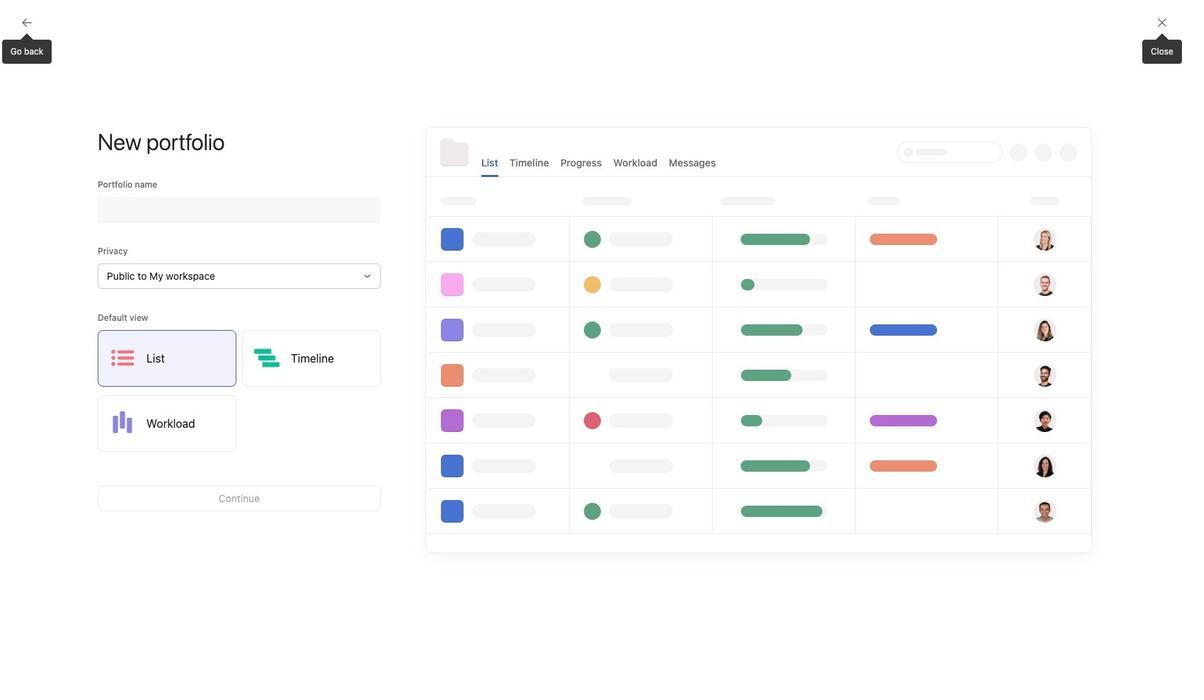 Task type: locate. For each thing, give the bounding box(es) containing it.
tooltip down close image
[[1143, 35, 1183, 64]]

list item
[[681, 275, 1099, 300], [681, 300, 1099, 326], [681, 326, 1099, 351], [681, 351, 1099, 377], [267, 540, 460, 583]]

1 horizontal spatial tooltip
[[1143, 35, 1183, 64]]

tooltip
[[2, 35, 52, 64], [1143, 35, 1183, 64]]

starred element
[[0, 225, 170, 367]]

globe image
[[474, 550, 491, 567]]

tooltip down the go back icon
[[2, 35, 52, 64]]

None text field
[[98, 197, 381, 222]]

0 horizontal spatial tooltip
[[2, 35, 52, 64]]

toolbar
[[267, 444, 651, 476]]

james, profile image
[[16, 322, 33, 339]]

2 tooltip from the left
[[1143, 35, 1183, 64]]

list box
[[428, 6, 768, 28]]

at mention image
[[505, 455, 517, 466]]

completed image
[[695, 305, 712, 322]]

global element
[[0, 35, 170, 120]]

numbered list image
[[435, 456, 444, 465]]



Task type: vqa. For each thing, say whether or not it's contained in the screenshot.
'AT MENTION' IMAGE
yes



Task type: describe. For each thing, give the bounding box(es) containing it.
hide sidebar image
[[18, 11, 30, 23]]

this is a preview of your portfolio image
[[426, 127, 1092, 552]]

Completed checkbox
[[695, 305, 712, 322]]

bulleted list image
[[413, 456, 421, 465]]

close image
[[1157, 17, 1169, 28]]

go back image
[[21, 17, 33, 28]]

link image
[[458, 456, 466, 465]]

1 tooltip from the left
[[2, 35, 52, 64]]

view profile image
[[698, 211, 732, 245]]

projects element
[[0, 367, 170, 508]]



